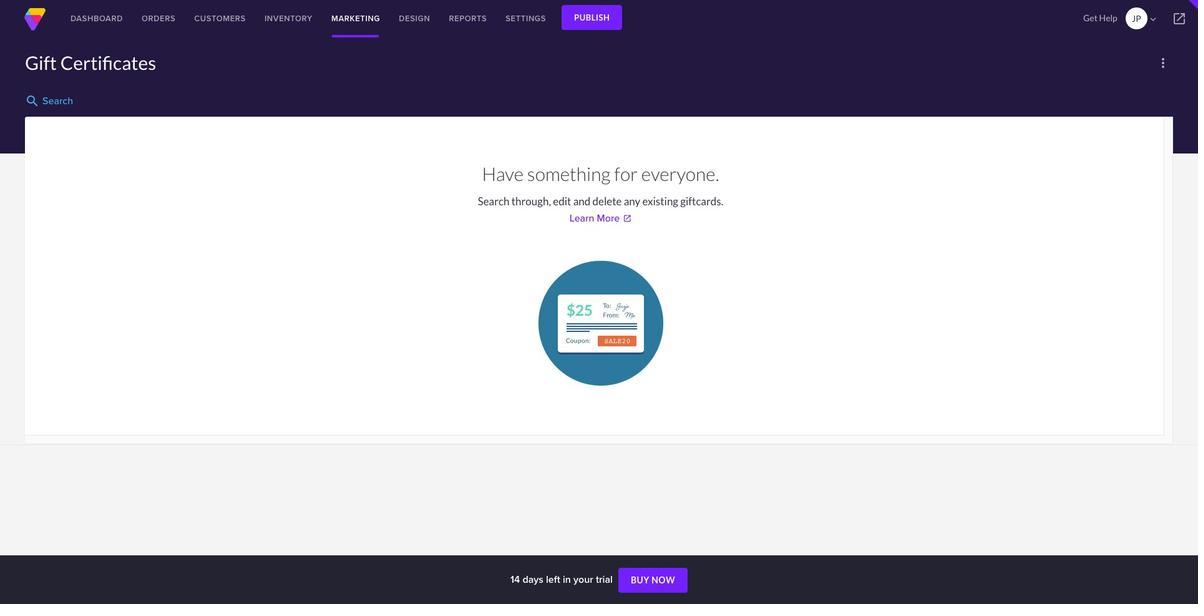 Task type: locate. For each thing, give the bounding box(es) containing it.
everyone.
[[642, 162, 720, 185]]

0 vertical spatial search
[[42, 94, 73, 108]]

1 horizontal spatial search
[[478, 195, 510, 208]]

search inside search through, edit and delete any existing giftcards. learn more
[[478, 195, 510, 208]]

marketing
[[332, 12, 380, 24]]

buy
[[631, 575, 650, 586]]

search right search
[[42, 94, 73, 108]]

learn more link
[[570, 211, 632, 225]]


[[1173, 11, 1188, 26]]

existing
[[643, 195, 679, 208]]

any
[[624, 195, 641, 208]]

0 horizontal spatial search
[[42, 94, 73, 108]]

certificates
[[60, 51, 156, 74]]

search
[[42, 94, 73, 108], [478, 195, 510, 208]]

learn
[[570, 211, 595, 225]]

more_vert
[[1156, 56, 1171, 71]]

settings
[[506, 12, 546, 24]]

publish button
[[562, 5, 623, 30]]

buy now
[[631, 575, 676, 586]]

your
[[574, 573, 594, 587]]

in
[[563, 573, 571, 587]]

1 vertical spatial search
[[478, 195, 510, 208]]


[[1148, 14, 1160, 25]]

now
[[652, 575, 676, 586]]

14 days left in your trial
[[511, 573, 616, 587]]

get
[[1084, 12, 1098, 23]]

edit
[[553, 195, 572, 208]]

reports
[[449, 12, 487, 24]]

days
[[523, 573, 544, 587]]

search down have
[[478, 195, 510, 208]]

inventory
[[265, 12, 313, 24]]

search through, edit and delete any existing giftcards. learn more
[[478, 195, 724, 225]]

have something for everyone.
[[482, 162, 720, 185]]

through,
[[512, 195, 551, 208]]



Task type: describe. For each thing, give the bounding box(es) containing it.
search inside search search
[[42, 94, 73, 108]]

orders
[[142, 12, 176, 24]]

 link
[[1161, 0, 1199, 37]]

search
[[25, 94, 40, 109]]

delete
[[593, 195, 622, 208]]

left
[[546, 573, 561, 587]]

help
[[1100, 12, 1118, 23]]

more_vert button
[[1154, 53, 1174, 73]]

design
[[399, 12, 430, 24]]

customers
[[194, 12, 246, 24]]

get help
[[1084, 12, 1118, 23]]

oops! you don't have any gift certificates yet. image
[[539, 261, 663, 386]]

jp
[[1133, 13, 1142, 24]]

something
[[527, 162, 611, 185]]

giftcards.
[[681, 195, 724, 208]]

search search
[[25, 94, 73, 109]]

buy now link
[[619, 568, 688, 593]]

trial
[[596, 573, 613, 587]]

have
[[482, 162, 524, 185]]

dashboard link
[[61, 0, 132, 37]]

publish
[[575, 12, 610, 22]]

dashboard
[[71, 12, 123, 24]]

14
[[511, 573, 520, 587]]

and
[[574, 195, 591, 208]]

more
[[597, 211, 620, 225]]

gift
[[25, 51, 57, 74]]

for
[[615, 162, 638, 185]]

gift certificates
[[25, 51, 156, 74]]



Task type: vqa. For each thing, say whether or not it's contained in the screenshot.
the leftmost "Search"
yes



